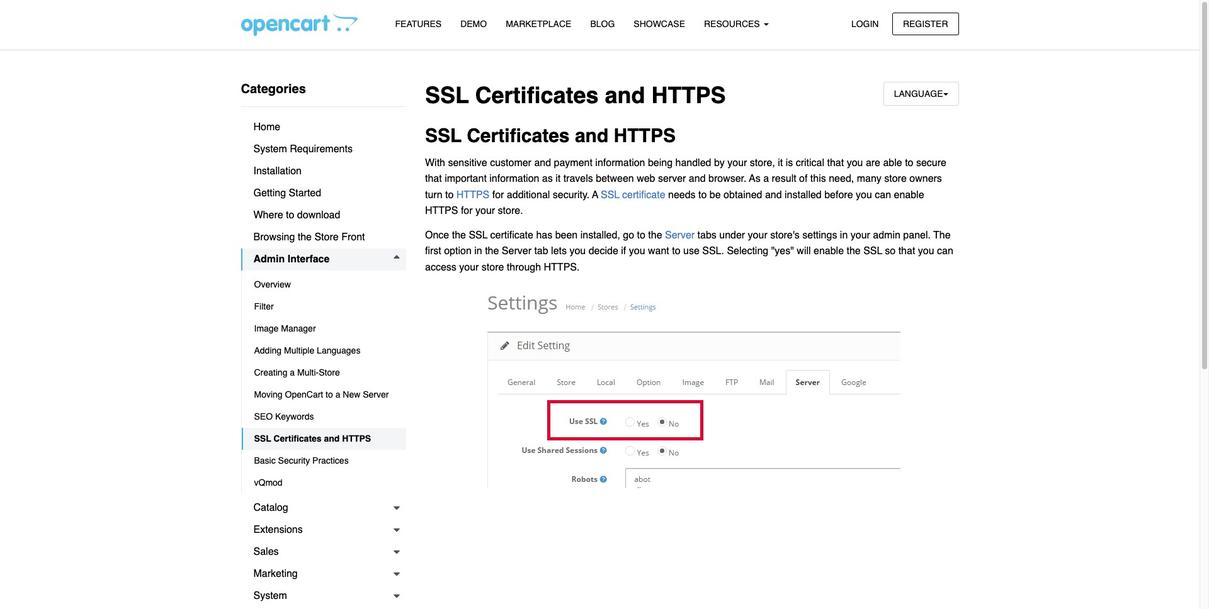 Task type: vqa. For each thing, say whether or not it's contained in the screenshot.
'store' to the right
yes



Task type: describe. For each thing, give the bounding box(es) containing it.
adding multiple languages link
[[242, 340, 406, 362]]

result
[[772, 173, 796, 185]]

basic security practices link
[[242, 450, 406, 472]]

first
[[425, 246, 441, 257]]

enable inside tabs under your store's settings in your admin panel. the first option in the server tab lets you decide if you want to use ssl. selecting "yes" will enable the ssl so that you can access your store through https.
[[814, 246, 844, 257]]

moving opencart to a new server
[[254, 390, 389, 400]]

the
[[934, 230, 951, 241]]

if
[[621, 246, 626, 257]]

keywords
[[275, 412, 314, 422]]

admin
[[254, 254, 285, 265]]

store inside tabs under your store's settings in your admin panel. the first option in the server tab lets you decide if you want to use ssl. selecting "yes" will enable the ssl so that you can access your store through https.
[[482, 262, 504, 273]]

you down panel.
[[918, 246, 934, 257]]

requirements
[[290, 144, 353, 155]]

needs to be obtained and installed before you can enable https for your store.
[[425, 189, 924, 217]]

server inside tabs under your store's settings in your admin panel. the first option in the server tab lets you decide if you want to use ssl. selecting "yes" will enable the ssl so that you can access your store through https.
[[502, 246, 532, 257]]

to right able
[[905, 157, 914, 169]]

obtained
[[724, 189, 762, 201]]

https link
[[456, 189, 490, 201]]

through
[[507, 262, 541, 273]]

interface
[[288, 254, 330, 265]]

to left new
[[326, 390, 333, 400]]

critical
[[796, 157, 824, 169]]

to right turn
[[445, 189, 454, 201]]

the right the option
[[485, 246, 499, 257]]

2 vertical spatial a
[[335, 390, 340, 400]]

so
[[885, 246, 896, 257]]

system link
[[241, 586, 406, 608]]

1 vertical spatial certificates
[[467, 125, 570, 147]]

practices
[[312, 456, 349, 466]]

the up want
[[648, 230, 662, 241]]

with sensitive customer and payment information being handled by your store, it is critical that you are able to secure that important information as it travels between web server and browser. as a result of this need, many store owners turn to
[[425, 157, 947, 201]]

once
[[425, 230, 449, 241]]

secure
[[916, 157, 947, 169]]

admin interface
[[254, 254, 330, 265]]

installation link
[[241, 161, 406, 183]]

that inside tabs under your store's settings in your admin panel. the first option in the server tab lets you decide if you want to use ssl. selecting "yes" will enable the ssl so that you can access your store through https.
[[899, 246, 915, 257]]

system for system
[[254, 591, 287, 602]]

multi-
[[297, 368, 319, 378]]

you right lets at top left
[[570, 246, 586, 257]]

customer
[[490, 157, 532, 169]]

blog
[[590, 19, 615, 29]]

where to download link
[[241, 205, 406, 227]]

new
[[343, 390, 360, 400]]

admin
[[873, 230, 901, 241]]

tabs under your store's settings in your admin panel. the first option in the server tab lets you decide if you want to use ssl. selecting "yes" will enable the ssl so that you can access your store through https.
[[425, 230, 953, 273]]

overview link
[[242, 274, 406, 296]]

1 horizontal spatial it
[[778, 157, 783, 169]]

image
[[254, 324, 279, 334]]

security
[[278, 456, 310, 466]]

resources link
[[695, 13, 778, 35]]

features
[[395, 19, 442, 29]]

https inside needs to be obtained and installed before you can enable https for your store.
[[425, 206, 458, 217]]

manager
[[281, 324, 316, 334]]

image manager
[[254, 324, 316, 334]]

getting started link
[[241, 183, 406, 205]]

browsing
[[254, 232, 295, 243]]

overview
[[254, 280, 291, 290]]

adding
[[254, 346, 282, 356]]

demo link
[[451, 13, 496, 35]]

ssl inside tabs under your store's settings in your admin panel. the first option in the server tab lets you decide if you want to use ssl. selecting "yes" will enable the ssl so that you can access your store through https.
[[864, 246, 882, 257]]

can inside needs to be obtained and installed before you can enable https for your store.
[[875, 189, 891, 201]]

and inside "link"
[[324, 434, 340, 444]]

be
[[710, 189, 721, 201]]

by
[[714, 157, 725, 169]]

before
[[825, 189, 853, 201]]

is
[[786, 157, 793, 169]]

front
[[341, 232, 365, 243]]

opencart
[[285, 390, 323, 400]]

seo keywords
[[254, 412, 314, 422]]

adding multiple languages
[[254, 346, 361, 356]]

and inside needs to be obtained and installed before you can enable https for your store.
[[765, 189, 782, 201]]

marketplace
[[506, 19, 571, 29]]

store.
[[498, 206, 523, 217]]

1 vertical spatial it
[[556, 173, 561, 185]]

additional
[[507, 189, 550, 201]]

enable inside needs to be obtained and installed before you can enable https for your store.
[[894, 189, 924, 201]]

categories
[[241, 82, 306, 96]]

needs
[[668, 189, 696, 201]]

extensions
[[254, 525, 303, 536]]

marketing
[[254, 569, 298, 580]]

need,
[[829, 173, 854, 185]]

system for system requirements
[[254, 144, 287, 155]]

the left so
[[847, 246, 861, 257]]

https for additional security. a ssl certificate
[[456, 189, 665, 201]]

ssl certificates and https link
[[242, 428, 406, 450]]

owners
[[910, 173, 942, 185]]

catalog
[[254, 503, 288, 514]]

resources
[[704, 19, 762, 29]]

store inside 'creating a multi-store' link
[[319, 368, 340, 378]]

0 vertical spatial certificate
[[622, 189, 665, 201]]

register
[[903, 19, 948, 29]]

system requirements
[[254, 144, 353, 155]]

"yes"
[[771, 246, 794, 257]]

https.
[[544, 262, 580, 273]]

use
[[683, 246, 700, 257]]

https inside "link"
[[342, 434, 371, 444]]

your left admin
[[851, 230, 870, 241]]

seo
[[254, 412, 273, 422]]

panel.
[[903, 230, 931, 241]]

home
[[254, 122, 280, 133]]

travels
[[563, 173, 593, 185]]

settings
[[803, 230, 837, 241]]

showcase
[[634, 19, 685, 29]]

under
[[719, 230, 745, 241]]

use ssl image
[[483, 284, 901, 489]]

moving
[[254, 390, 283, 400]]

tab
[[534, 246, 548, 257]]

are
[[866, 157, 880, 169]]



Task type: locate. For each thing, give the bounding box(es) containing it.
marketplace link
[[496, 13, 581, 35]]

0 vertical spatial system
[[254, 144, 287, 155]]

system down home
[[254, 144, 287, 155]]

store left the through
[[482, 262, 504, 273]]

your right by
[[728, 157, 747, 169]]

that right so
[[899, 246, 915, 257]]

0 horizontal spatial information
[[490, 173, 539, 185]]

in right settings
[[840, 230, 848, 241]]

enable down settings
[[814, 246, 844, 257]]

a left the multi- on the left of the page
[[290, 368, 295, 378]]

0 horizontal spatial certificate
[[490, 230, 533, 241]]

browser.
[[709, 173, 747, 185]]

server right new
[[363, 390, 389, 400]]

it
[[778, 157, 783, 169], [556, 173, 561, 185]]

1 system from the top
[[254, 144, 287, 155]]

can down many
[[875, 189, 891, 201]]

1 horizontal spatial information
[[595, 157, 645, 169]]

ssl certificates and https inside "link"
[[254, 434, 371, 444]]

0 vertical spatial ssl certificates and https
[[425, 83, 726, 108]]

it left is
[[778, 157, 783, 169]]

0 vertical spatial it
[[778, 157, 783, 169]]

sensitive
[[448, 157, 487, 169]]

0 vertical spatial server
[[665, 230, 695, 241]]

you inside needs to be obtained and installed before you can enable https for your store.
[[856, 189, 872, 201]]

0 horizontal spatial for
[[461, 206, 473, 217]]

option
[[444, 246, 472, 257]]

ssl certificates and https
[[425, 83, 726, 108], [425, 125, 676, 147], [254, 434, 371, 444]]

store inside with sensitive customer and payment information being handled by your store, it is critical that you are able to secure that important information as it travels between web server and browser. as a result of this need, many store owners turn to
[[884, 173, 907, 185]]

certificate down store.
[[490, 230, 533, 241]]

admin interface link
[[241, 249, 406, 271]]

the inside browsing the store front link
[[298, 232, 312, 243]]

register link
[[892, 12, 959, 35]]

0 vertical spatial that
[[827, 157, 844, 169]]

0 horizontal spatial can
[[875, 189, 891, 201]]

seo keywords link
[[242, 406, 406, 428]]

ssl.
[[702, 246, 724, 257]]

1 vertical spatial for
[[461, 206, 473, 217]]

getting
[[254, 188, 286, 199]]

1 vertical spatial that
[[425, 173, 442, 185]]

server up the through
[[502, 246, 532, 257]]

2 horizontal spatial server
[[665, 230, 695, 241]]

2 horizontal spatial that
[[899, 246, 915, 257]]

your down https link
[[476, 206, 495, 217]]

enable down owners
[[894, 189, 924, 201]]

installed
[[785, 189, 822, 201]]

1 vertical spatial in
[[474, 246, 482, 257]]

a
[[763, 173, 769, 185], [290, 368, 295, 378], [335, 390, 340, 400]]

to right the where
[[286, 210, 294, 221]]

0 horizontal spatial in
[[474, 246, 482, 257]]

1 horizontal spatial in
[[840, 230, 848, 241]]

catalog link
[[241, 498, 406, 520]]

2 horizontal spatial a
[[763, 173, 769, 185]]

creating a multi-store link
[[242, 362, 406, 384]]

store,
[[750, 157, 775, 169]]

0 horizontal spatial server
[[363, 390, 389, 400]]

for inside needs to be obtained and installed before you can enable https for your store.
[[461, 206, 473, 217]]

2 vertical spatial server
[[363, 390, 389, 400]]

system down marketing
[[254, 591, 287, 602]]

able
[[883, 157, 902, 169]]

1 vertical spatial can
[[937, 246, 953, 257]]

that up turn
[[425, 173, 442, 185]]

0 horizontal spatial enable
[[814, 246, 844, 257]]

login link
[[841, 12, 890, 35]]

languages
[[317, 346, 361, 356]]

0 horizontal spatial it
[[556, 173, 561, 185]]

0 vertical spatial store
[[884, 173, 907, 185]]

image manager link
[[242, 318, 406, 340]]

1 vertical spatial server
[[502, 246, 532, 257]]

ssl inside "link"
[[254, 434, 271, 444]]

browsing the store front
[[254, 232, 365, 243]]

1 horizontal spatial can
[[937, 246, 953, 257]]

store down where to download link
[[315, 232, 339, 243]]

0 vertical spatial certificates
[[475, 83, 599, 108]]

your
[[728, 157, 747, 169], [476, 206, 495, 217], [748, 230, 768, 241], [851, 230, 870, 241], [459, 262, 479, 273]]

enable
[[894, 189, 924, 201], [814, 246, 844, 257]]

this
[[810, 173, 826, 185]]

store down able
[[884, 173, 907, 185]]

extensions link
[[241, 520, 406, 542]]

lets
[[551, 246, 567, 257]]

1 vertical spatial certificate
[[490, 230, 533, 241]]

your down the option
[[459, 262, 479, 273]]

2 vertical spatial ssl certificates and https
[[254, 434, 371, 444]]

you left are
[[847, 157, 863, 169]]

1 vertical spatial information
[[490, 173, 539, 185]]

system
[[254, 144, 287, 155], [254, 591, 287, 602]]

the up interface
[[298, 232, 312, 243]]

a right 'as'
[[763, 173, 769, 185]]

in
[[840, 230, 848, 241], [474, 246, 482, 257]]

you
[[847, 157, 863, 169], [856, 189, 872, 201], [570, 246, 586, 257], [629, 246, 645, 257], [918, 246, 934, 257]]

browsing the store front link
[[241, 227, 406, 249]]

server link
[[665, 230, 698, 241]]

2 system from the top
[[254, 591, 287, 602]]

0 horizontal spatial a
[[290, 368, 295, 378]]

important
[[445, 173, 487, 185]]

tabs
[[698, 230, 717, 241]]

basic security practices
[[254, 456, 349, 466]]

web
[[637, 173, 655, 185]]

creating a multi-store
[[254, 368, 340, 378]]

a
[[592, 189, 598, 201]]

server
[[665, 230, 695, 241], [502, 246, 532, 257], [363, 390, 389, 400]]

1 vertical spatial system
[[254, 591, 287, 602]]

0 horizontal spatial that
[[425, 173, 442, 185]]

moving opencart to a new server link
[[242, 384, 406, 406]]

1 vertical spatial a
[[290, 368, 295, 378]]

1 horizontal spatial for
[[492, 189, 504, 201]]

to left use
[[672, 246, 681, 257]]

certificates inside "link"
[[274, 434, 322, 444]]

it right 'as'
[[556, 173, 561, 185]]

0 vertical spatial information
[[595, 157, 645, 169]]

you down many
[[856, 189, 872, 201]]

blog link
[[581, 13, 624, 35]]

as
[[749, 173, 761, 185]]

server up use
[[665, 230, 695, 241]]

to
[[905, 157, 914, 169], [445, 189, 454, 201], [698, 189, 707, 201], [286, 210, 294, 221], [637, 230, 645, 241], [672, 246, 681, 257], [326, 390, 333, 400]]

your up the selecting
[[748, 230, 768, 241]]

1 horizontal spatial a
[[335, 390, 340, 400]]

payment
[[554, 157, 593, 169]]

you right if
[[629, 246, 645, 257]]

where to download
[[254, 210, 340, 221]]

2 vertical spatial that
[[899, 246, 915, 257]]

to left be
[[698, 189, 707, 201]]

information down customer on the top of page
[[490, 173, 539, 185]]

for up store.
[[492, 189, 504, 201]]

0 vertical spatial enable
[[894, 189, 924, 201]]

getting started
[[254, 188, 321, 199]]

between
[[596, 173, 634, 185]]

installation
[[254, 166, 302, 177]]

1 horizontal spatial enable
[[894, 189, 924, 201]]

certificate down web
[[622, 189, 665, 201]]

server
[[658, 173, 686, 185]]

1 horizontal spatial store
[[884, 173, 907, 185]]

to right go
[[637, 230, 645, 241]]

opencart - open source shopping cart solution image
[[241, 13, 357, 36]]

that up the need,
[[827, 157, 844, 169]]

being
[[648, 157, 673, 169]]

0 horizontal spatial store
[[482, 262, 504, 273]]

language
[[894, 89, 943, 99]]

the up the option
[[452, 230, 466, 241]]

to inside needs to be obtained and installed before you can enable https for your store.
[[698, 189, 707, 201]]

can inside tabs under your store's settings in your admin panel. the first option in the server tab lets you decide if you want to use ssl. selecting "yes" will enable the ssl so that you can access your store through https.
[[937, 246, 953, 257]]

a inside with sensitive customer and payment information being handled by your store, it is critical that you are able to secure that important information as it travels between web server and browser. as a result of this need, many store owners turn to
[[763, 173, 769, 185]]

will
[[797, 246, 811, 257]]

filter
[[254, 302, 274, 312]]

the
[[452, 230, 466, 241], [648, 230, 662, 241], [298, 232, 312, 243], [485, 246, 499, 257], [847, 246, 861, 257]]

with
[[425, 157, 445, 169]]

0 vertical spatial a
[[763, 173, 769, 185]]

sales
[[254, 547, 279, 558]]

store down adding multiple languages link on the bottom left
[[319, 368, 340, 378]]

system requirements link
[[241, 139, 406, 161]]

1 vertical spatial store
[[482, 262, 504, 273]]

1 vertical spatial enable
[[814, 246, 844, 257]]

1 vertical spatial ssl certificates and https
[[425, 125, 676, 147]]

1 horizontal spatial server
[[502, 246, 532, 257]]

1 horizontal spatial that
[[827, 157, 844, 169]]

demo
[[460, 19, 487, 29]]

0 vertical spatial for
[[492, 189, 504, 201]]

0 vertical spatial store
[[315, 232, 339, 243]]

1 vertical spatial store
[[319, 368, 340, 378]]

store's
[[770, 230, 800, 241]]

your inside needs to be obtained and installed before you can enable https for your store.
[[476, 206, 495, 217]]

a left new
[[335, 390, 340, 400]]

vqmod link
[[242, 472, 406, 494]]

selecting
[[727, 246, 769, 257]]

can down the
[[937, 246, 953, 257]]

0 vertical spatial in
[[840, 230, 848, 241]]

certificates
[[475, 83, 599, 108], [467, 125, 570, 147], [274, 434, 322, 444]]

in right the option
[[474, 246, 482, 257]]

installed,
[[580, 230, 620, 241]]

certificate
[[622, 189, 665, 201], [490, 230, 533, 241]]

1 horizontal spatial certificate
[[622, 189, 665, 201]]

your inside with sensitive customer and payment information being handled by your store, it is critical that you are able to secure that important information as it travels between web server and browser. as a result of this need, many store owners turn to
[[728, 157, 747, 169]]

0 vertical spatial can
[[875, 189, 891, 201]]

and
[[605, 83, 645, 108], [575, 125, 609, 147], [534, 157, 551, 169], [689, 173, 706, 185], [765, 189, 782, 201], [324, 434, 340, 444]]

vqmod
[[254, 478, 283, 488]]

to inside tabs under your store's settings in your admin panel. the first option in the server tab lets you decide if you want to use ssl. selecting "yes" will enable the ssl so that you can access your store through https.
[[672, 246, 681, 257]]

go
[[623, 230, 634, 241]]

information up between
[[595, 157, 645, 169]]

sales link
[[241, 542, 406, 564]]

for down https link
[[461, 206, 473, 217]]

information
[[595, 157, 645, 169], [490, 173, 539, 185]]

security.
[[553, 189, 590, 201]]

showcase link
[[624, 13, 695, 35]]

you inside with sensitive customer and payment information being handled by your store, it is critical that you are able to secure that important information as it travels between web server and browser. as a result of this need, many store owners turn to
[[847, 157, 863, 169]]

as
[[542, 173, 553, 185]]

2 vertical spatial certificates
[[274, 434, 322, 444]]

marketing link
[[241, 564, 406, 586]]



